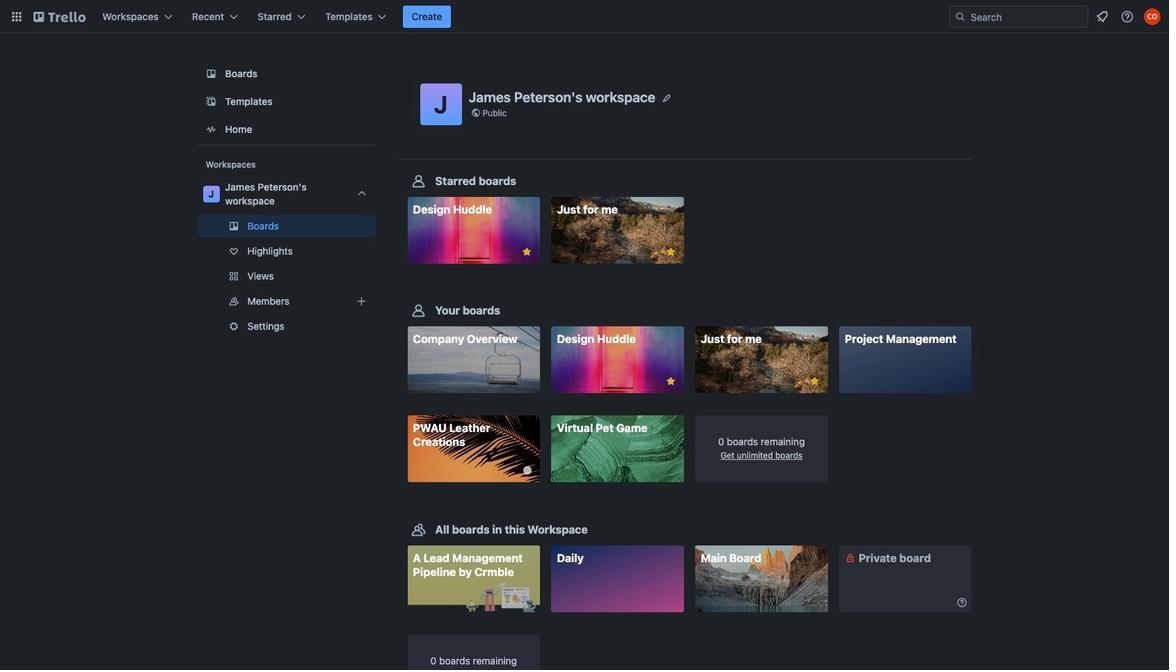 Task type: describe. For each thing, give the bounding box(es) containing it.
1 vertical spatial sm image
[[955, 595, 969, 609]]

there is new activity on this board. image
[[523, 467, 532, 475]]

1 click to unstar this board. it will be removed from your starred list. image from the left
[[664, 375, 677, 388]]

Search field
[[966, 7, 1088, 26]]

0 notifications image
[[1094, 8, 1111, 25]]



Task type: locate. For each thing, give the bounding box(es) containing it.
back to home image
[[33, 6, 86, 28]]

1 horizontal spatial click to unstar this board. it will be removed from your starred list. image
[[664, 246, 677, 258]]

0 horizontal spatial click to unstar this board. it will be removed from your starred list. image
[[664, 375, 677, 388]]

sm image
[[843, 551, 857, 565], [955, 595, 969, 609]]

click to unstar this board. it will be removed from your starred list. image
[[664, 375, 677, 388], [808, 375, 821, 388]]

add image
[[353, 293, 370, 310]]

click to unstar this board. it will be removed from your starred list. image
[[521, 246, 533, 258], [664, 246, 677, 258]]

primary element
[[0, 0, 1169, 33]]

2 click to unstar this board. it will be removed from your starred list. image from the left
[[664, 246, 677, 258]]

home image
[[203, 121, 220, 138]]

0 horizontal spatial click to unstar this board. it will be removed from your starred list. image
[[521, 246, 533, 258]]

christina overa (christinaovera) image
[[1144, 8, 1161, 25]]

0 vertical spatial sm image
[[843, 551, 857, 565]]

search image
[[955, 11, 966, 22]]

0 horizontal spatial sm image
[[843, 551, 857, 565]]

1 horizontal spatial click to unstar this board. it will be removed from your starred list. image
[[808, 375, 821, 388]]

board image
[[203, 65, 220, 82]]

1 click to unstar this board. it will be removed from your starred list. image from the left
[[521, 246, 533, 258]]

1 horizontal spatial sm image
[[955, 595, 969, 609]]

2 click to unstar this board. it will be removed from your starred list. image from the left
[[808, 375, 821, 388]]

open information menu image
[[1120, 10, 1134, 24]]

template board image
[[203, 93, 220, 110]]



Task type: vqa. For each thing, say whether or not it's contained in the screenshot.
boards
no



